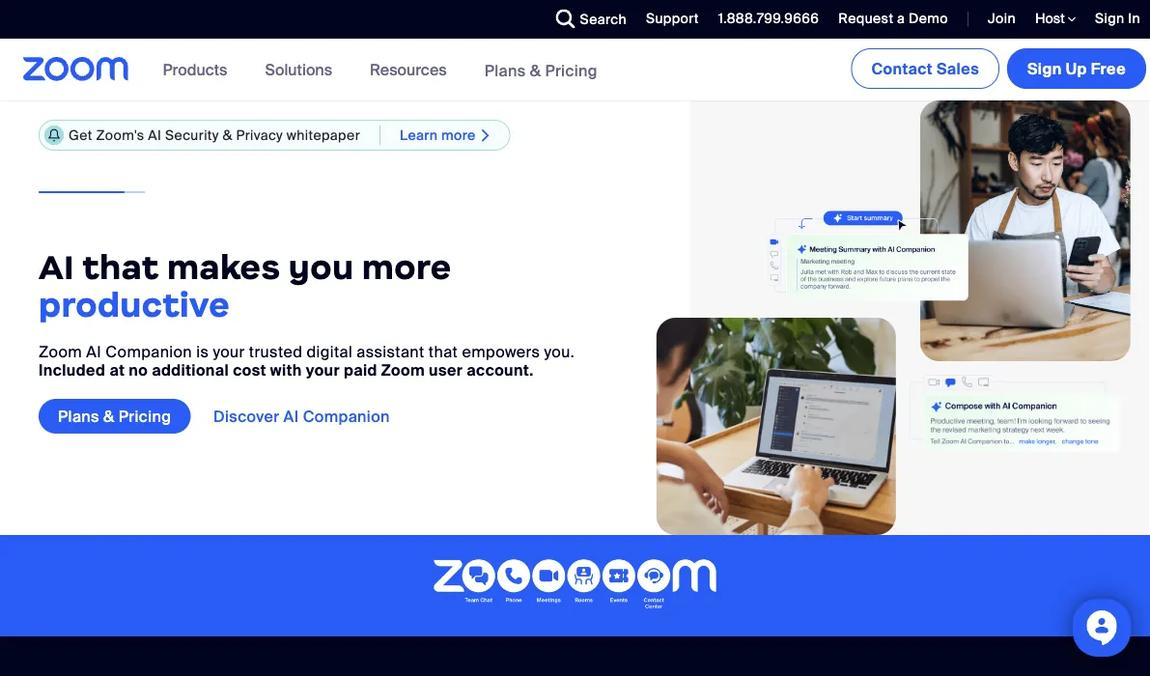 Task type: locate. For each thing, give the bounding box(es) containing it.
your
[[213, 342, 245, 362], [306, 360, 340, 381]]

included
[[39, 360, 106, 381]]

0 vertical spatial plans & pricing
[[485, 60, 598, 80]]

more right you
[[362, 246, 452, 288]]

sign left up
[[1028, 58, 1063, 79]]

zoom interface icon image
[[729, 211, 969, 308], [910, 374, 1121, 453]]

pricing
[[545, 60, 598, 80], [119, 406, 171, 427]]

productive
[[39, 283, 230, 325]]

your right is
[[213, 342, 245, 362]]

1 horizontal spatial sign
[[1096, 10, 1125, 28]]

search button
[[542, 0, 632, 39]]

is
[[196, 342, 209, 362]]

1 horizontal spatial pricing
[[545, 60, 598, 80]]

0 horizontal spatial zoom
[[39, 342, 82, 362]]

plans & pricing link
[[485, 60, 598, 80], [485, 60, 598, 80], [39, 399, 191, 434]]

companion inside zoom ai companion is your trusted digital assistant that empowers you. included at no additional cost with your paid zoom user account.
[[106, 342, 192, 362]]

0 horizontal spatial sign
[[1028, 58, 1063, 79]]

more right learn on the top left of page
[[442, 126, 476, 144]]

ai inside ai that makes you more productive
[[39, 246, 74, 288]]

0 horizontal spatial pricing
[[119, 406, 171, 427]]

pricing down search 'button'
[[545, 60, 598, 80]]

zoom left at
[[39, 342, 82, 362]]

1 horizontal spatial that
[[429, 342, 458, 362]]

2 vertical spatial &
[[103, 406, 115, 427]]

banner
[[0, 39, 1151, 102]]

products
[[163, 59, 227, 80]]

empowers
[[462, 342, 541, 362]]

1 vertical spatial that
[[429, 342, 458, 362]]

companion for discover
[[303, 406, 390, 427]]

join link left host
[[974, 0, 1021, 39]]

zoom
[[39, 342, 82, 362], [382, 360, 425, 381]]

products button
[[163, 39, 236, 100]]

demo
[[909, 10, 949, 28]]

1 horizontal spatial plans & pricing
[[485, 60, 598, 80]]

1 vertical spatial pricing
[[119, 406, 171, 427]]

ai inside discover ai companion link
[[284, 406, 299, 427]]

ai inside zoom ai companion is your trusted digital assistant that empowers you. included at no additional cost with your paid zoom user account.
[[86, 342, 102, 362]]

whitepaper
[[287, 126, 360, 144]]

cost
[[233, 360, 267, 381]]

security
[[165, 126, 219, 144]]

that
[[82, 246, 159, 288], [429, 342, 458, 362]]

sign in link
[[1081, 0, 1151, 39], [1096, 10, 1141, 28]]

0 horizontal spatial plans & pricing
[[58, 406, 171, 427]]

more
[[442, 126, 476, 144], [362, 246, 452, 288]]

solutions
[[265, 59, 332, 80]]

1 horizontal spatial plans
[[485, 60, 526, 80]]

main content
[[0, 39, 1151, 676]]

0 vertical spatial &
[[530, 60, 541, 80]]

0 horizontal spatial that
[[82, 246, 159, 288]]

plans down included
[[58, 406, 99, 427]]

0 vertical spatial pricing
[[545, 60, 598, 80]]

account.
[[467, 360, 534, 381]]

1 horizontal spatial companion
[[303, 406, 390, 427]]

companion for zoom
[[106, 342, 192, 362]]

get
[[69, 126, 92, 144]]

1 vertical spatial &
[[223, 126, 233, 144]]

1.888.799.9666 button
[[704, 0, 825, 39], [719, 10, 820, 28]]

join
[[988, 10, 1017, 28]]

your right "with" at the bottom left of the page
[[306, 360, 340, 381]]

meetings navigation
[[848, 39, 1151, 93]]

1 vertical spatial plans
[[58, 406, 99, 427]]

sign left in
[[1096, 10, 1125, 28]]

plans & pricing down search 'button'
[[485, 60, 598, 80]]

pricing down no
[[119, 406, 171, 427]]

0 vertical spatial companion
[[106, 342, 192, 362]]

0 horizontal spatial plans
[[58, 406, 99, 427]]

1 vertical spatial sign
[[1028, 58, 1063, 79]]

plans & pricing down at
[[58, 406, 171, 427]]

plans & pricing
[[485, 60, 598, 80], [58, 406, 171, 427]]

1 vertical spatial companion
[[303, 406, 390, 427]]

companion
[[106, 342, 192, 362], [303, 406, 390, 427]]

0 vertical spatial sign
[[1096, 10, 1125, 28]]

join link
[[974, 0, 1021, 39], [988, 10, 1017, 28]]

sign inside button
[[1028, 58, 1063, 79]]

1 vertical spatial more
[[362, 246, 452, 288]]

companion down productive at the left top of the page
[[106, 342, 192, 362]]

plans up right image
[[485, 60, 526, 80]]

&
[[530, 60, 541, 80], [223, 126, 233, 144], [103, 406, 115, 427]]

ai
[[148, 126, 162, 144], [39, 246, 74, 288], [86, 342, 102, 362], [284, 406, 299, 427]]

resources
[[370, 59, 447, 80]]

1.888.799.9666
[[719, 10, 820, 28]]

host
[[1036, 10, 1069, 28]]

0 horizontal spatial companion
[[106, 342, 192, 362]]

that inside zoom ai companion is your trusted digital assistant that empowers you. included at no additional cost with your paid zoom user account.
[[429, 342, 458, 362]]

additional
[[152, 360, 229, 381]]

plans
[[485, 60, 526, 80], [58, 406, 99, 427]]

a
[[898, 10, 906, 28]]

trusted
[[249, 342, 303, 362]]

1 vertical spatial plans & pricing
[[58, 406, 171, 427]]

2 horizontal spatial &
[[530, 60, 541, 80]]

sign
[[1096, 10, 1125, 28], [1028, 58, 1063, 79]]

0 vertical spatial that
[[82, 246, 159, 288]]

support link
[[632, 0, 704, 39], [646, 10, 699, 28]]

request a demo link
[[825, 0, 954, 39], [839, 10, 949, 28]]

sign up free
[[1028, 58, 1127, 79]]

0 vertical spatial plans
[[485, 60, 526, 80]]

& inside product information "navigation"
[[530, 60, 541, 80]]

in
[[1129, 10, 1141, 28]]

companion down paid
[[303, 406, 390, 427]]

zoom right paid
[[382, 360, 425, 381]]



Task type: vqa. For each thing, say whether or not it's contained in the screenshot.
left THE COMPANION
yes



Task type: describe. For each thing, give the bounding box(es) containing it.
plans inside product information "navigation"
[[485, 60, 526, 80]]

paid
[[344, 360, 378, 381]]

user
[[429, 360, 463, 381]]

more inside ai that makes you more productive
[[362, 246, 452, 288]]

makes
[[167, 246, 281, 288]]

zoom unified communication platform image
[[414, 560, 737, 612]]

you
[[289, 246, 354, 288]]

discover
[[214, 406, 280, 427]]

zoom logo image
[[23, 57, 129, 81]]

1 horizontal spatial zoom
[[382, 360, 425, 381]]

zoom ai companion is your trusted digital assistant that empowers you. included at no additional cost with your paid zoom user account.
[[39, 342, 575, 381]]

0 horizontal spatial &
[[103, 406, 115, 427]]

contact
[[872, 58, 933, 79]]

assistant
[[357, 342, 425, 362]]

discover ai companion link
[[214, 399, 410, 434]]

sign for sign up free
[[1028, 58, 1063, 79]]

with
[[270, 360, 302, 381]]

sign up free button
[[1008, 48, 1147, 89]]

pricing inside product information "navigation"
[[545, 60, 598, 80]]

banner containing contact sales
[[0, 39, 1151, 102]]

no
[[129, 360, 148, 381]]

privacy
[[236, 126, 283, 144]]

request a demo
[[839, 10, 949, 28]]

learn more
[[400, 126, 476, 144]]

get zoom's ai security & privacy whitepaper
[[69, 126, 360, 144]]

right image
[[476, 127, 496, 143]]

join link up the meetings navigation
[[988, 10, 1017, 28]]

at
[[110, 360, 125, 381]]

1 horizontal spatial &
[[223, 126, 233, 144]]

request
[[839, 10, 894, 28]]

learn
[[400, 126, 438, 144]]

discover ai companion
[[214, 406, 390, 427]]

search
[[580, 10, 627, 28]]

contact sales link
[[852, 48, 1000, 89]]

up
[[1067, 58, 1088, 79]]

plans & pricing inside product information "navigation"
[[485, 60, 598, 80]]

host button
[[1036, 10, 1077, 28]]

solutions button
[[265, 39, 341, 100]]

1 horizontal spatial your
[[306, 360, 340, 381]]

contact sales
[[872, 58, 980, 79]]

you.
[[545, 342, 575, 362]]

sign for sign in
[[1096, 10, 1125, 28]]

sign in
[[1096, 10, 1141, 28]]

ai that makes you more productive
[[39, 246, 452, 325]]

plans & pricing inside main content
[[58, 406, 171, 427]]

support
[[646, 10, 699, 28]]

sales
[[937, 58, 980, 79]]

pricing inside main content
[[119, 406, 171, 427]]

digital
[[307, 342, 353, 362]]

main content containing ai that makes you more
[[0, 39, 1151, 676]]

that inside ai that makes you more productive
[[82, 246, 159, 288]]

0 vertical spatial zoom interface icon image
[[729, 211, 969, 308]]

free
[[1092, 58, 1127, 79]]

product information navigation
[[148, 39, 613, 102]]

resources button
[[370, 39, 456, 100]]

1 vertical spatial zoom interface icon image
[[910, 374, 1121, 453]]

0 horizontal spatial your
[[213, 342, 245, 362]]

zoom's
[[96, 126, 144, 144]]

0 vertical spatial more
[[442, 126, 476, 144]]

plans inside main content
[[58, 406, 99, 427]]



